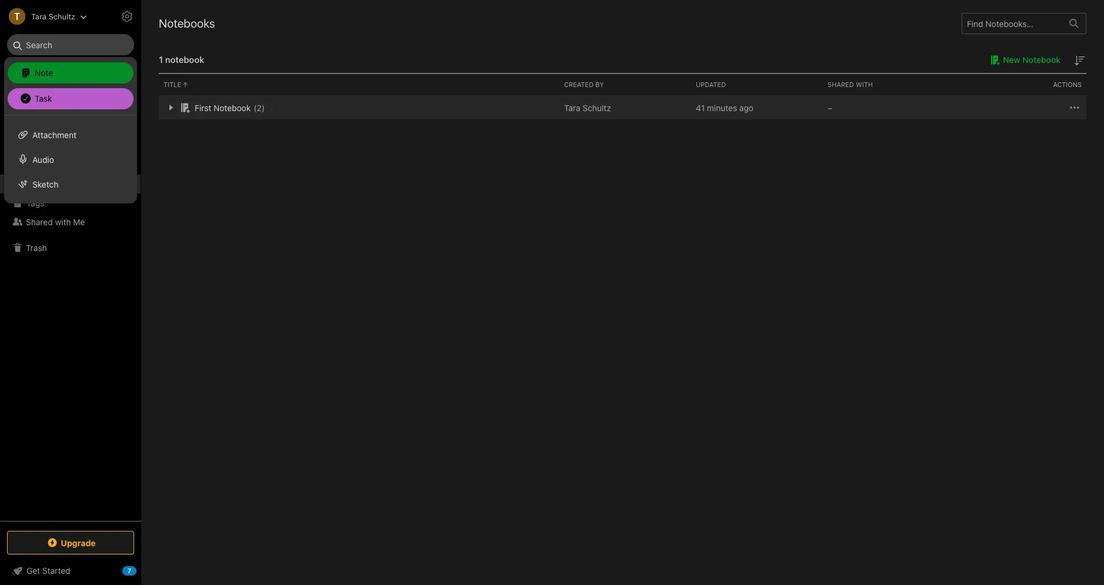 Task type: describe. For each thing, give the bounding box(es) containing it.
with
[[856, 81, 873, 88]]

task button
[[8, 88, 134, 109]]

started
[[42, 566, 70, 576]]

tree containing home
[[0, 92, 141, 521]]

Help and Learning task checklist field
[[0, 562, 141, 581]]

upgrade
[[61, 538, 96, 548]]

)
[[262, 103, 265, 113]]

More actions field
[[1068, 101, 1082, 115]]

new notebook button
[[987, 53, 1061, 67]]

ago
[[740, 103, 754, 113]]

notebooks link
[[0, 175, 141, 194]]

attachment
[[32, 130, 76, 140]]

sketch button
[[4, 172, 137, 197]]

7
[[128, 567, 131, 575]]

trash link
[[0, 238, 141, 257]]

new for new notebook
[[1003, 55, 1021, 65]]

get started
[[26, 566, 70, 576]]

shortcuts
[[26, 116, 63, 126]]

task
[[35, 93, 52, 103]]

tara schultz inside field
[[31, 11, 75, 21]]

first notebook row
[[159, 96, 1087, 119]]

notebook
[[165, 54, 204, 65]]

click to collapse image
[[137, 564, 146, 578]]

updated button
[[691, 74, 823, 95]]

tara schultz inside first notebook row
[[564, 103, 611, 113]]

shared with me
[[26, 217, 85, 227]]

upgrade button
[[7, 531, 134, 555]]

row group inside notebooks 'element'
[[159, 96, 1087, 119]]

note creation menu element
[[8, 60, 134, 112]]

home
[[26, 97, 48, 107]]

first notebook ( 2 )
[[195, 103, 265, 113]]

schultz inside tara schultz field
[[49, 11, 75, 21]]

new button
[[7, 62, 134, 83]]

audio button
[[4, 147, 137, 172]]

tags button
[[0, 194, 141, 212]]

notebooks inside 'element'
[[159, 16, 215, 30]]

created by button
[[560, 74, 691, 95]]

tasks
[[26, 153, 47, 163]]

updated
[[696, 81, 726, 88]]

more actions image
[[1068, 101, 1082, 115]]

created
[[564, 81, 594, 88]]

shared with
[[828, 81, 873, 88]]

sketch
[[32, 179, 58, 189]]

actions
[[1054, 81, 1082, 88]]

2
[[257, 103, 262, 113]]

title
[[164, 81, 181, 88]]

Account field
[[0, 5, 87, 28]]



Task type: locate. For each thing, give the bounding box(es) containing it.
shared
[[26, 217, 53, 227]]

notebook for first
[[214, 103, 251, 113]]

None search field
[[15, 34, 126, 55]]

41 minutes ago
[[696, 103, 754, 113]]

row group
[[159, 96, 1087, 119]]

title button
[[159, 74, 560, 95]]

0 vertical spatial new
[[1003, 55, 1021, 65]]

me
[[73, 217, 85, 227]]

notebook left (
[[214, 103, 251, 113]]

tara inside field
[[31, 11, 46, 21]]

trash
[[26, 243, 47, 253]]

shortcuts button
[[0, 111, 141, 130]]

1 horizontal spatial notebook
[[1023, 55, 1061, 65]]

0 vertical spatial notebook
[[1023, 55, 1061, 65]]

new inside popup button
[[26, 67, 43, 77]]

Sort field
[[1073, 53, 1087, 68]]

settings image
[[120, 9, 134, 24]]

0 horizontal spatial schultz
[[49, 11, 75, 21]]

0 horizontal spatial new
[[26, 67, 43, 77]]

note
[[35, 67, 53, 77]]

41
[[696, 103, 705, 113]]

1 vertical spatial new
[[26, 67, 43, 77]]

schultz up search text field
[[49, 11, 75, 21]]

notebooks up notebook
[[159, 16, 215, 30]]

new inside button
[[1003, 55, 1021, 65]]

with
[[55, 217, 71, 227]]

1
[[159, 54, 163, 65]]

new for new
[[26, 67, 43, 77]]

1 vertical spatial schultz
[[583, 103, 611, 113]]

0 vertical spatial notebooks
[[159, 16, 215, 30]]

tree
[[0, 92, 141, 521]]

1 vertical spatial tara schultz
[[564, 103, 611, 113]]

tara inside first notebook row
[[564, 103, 581, 113]]

shared with button
[[823, 74, 955, 95]]

1 horizontal spatial tara
[[564, 103, 581, 113]]

schultz down by on the right of the page
[[583, 103, 611, 113]]

new notebook
[[1003, 55, 1061, 65]]

0 vertical spatial tara
[[31, 11, 46, 21]]

tasks button
[[0, 149, 141, 168]]

notebooks element
[[141, 0, 1105, 586]]

arrow image
[[164, 101, 178, 115]]

tara schultz down created by in the right top of the page
[[564, 103, 611, 113]]

created by
[[564, 81, 604, 88]]

notebook inside button
[[1023, 55, 1061, 65]]

0 vertical spatial tara schultz
[[31, 11, 75, 21]]

new up 'task'
[[26, 67, 43, 77]]

audio
[[32, 154, 54, 164]]

notebook for new
[[1023, 55, 1061, 65]]

schultz
[[49, 11, 75, 21], [583, 103, 611, 113]]

1 horizontal spatial schultz
[[583, 103, 611, 113]]

get
[[26, 566, 40, 576]]

–
[[828, 103, 833, 113]]

notebooks up tags
[[26, 179, 68, 189]]

notes
[[26, 134, 48, 144]]

1 vertical spatial notebook
[[214, 103, 251, 113]]

Find Notebooks… text field
[[963, 14, 1063, 33]]

notes link
[[0, 130, 141, 149]]

0 horizontal spatial tara schultz
[[31, 11, 75, 21]]

Search text field
[[15, 34, 126, 55]]

by
[[596, 81, 604, 88]]

notebooks inside tree
[[26, 179, 68, 189]]

expand notebooks image
[[3, 179, 12, 189]]

tara schultz
[[31, 11, 75, 21], [564, 103, 611, 113]]

notebook up "actions" button
[[1023, 55, 1061, 65]]

schultz inside first notebook row
[[583, 103, 611, 113]]

shared with me link
[[0, 212, 141, 231]]

tags
[[26, 198, 44, 208]]

shared
[[828, 81, 854, 88]]

1 horizontal spatial new
[[1003, 55, 1021, 65]]

tara up search text field
[[31, 11, 46, 21]]

home link
[[0, 92, 141, 111]]

1 notebook
[[159, 54, 204, 65]]

1 vertical spatial tara
[[564, 103, 581, 113]]

1 horizontal spatial tara schultz
[[564, 103, 611, 113]]

0 horizontal spatial tara
[[31, 11, 46, 21]]

new up "actions" button
[[1003, 55, 1021, 65]]

1 horizontal spatial notebooks
[[159, 16, 215, 30]]

1 vertical spatial notebooks
[[26, 179, 68, 189]]

(
[[254, 103, 257, 113]]

minutes
[[707, 103, 737, 113]]

notebooks
[[159, 16, 215, 30], [26, 179, 68, 189]]

notebook
[[1023, 55, 1061, 65], [214, 103, 251, 113]]

row group containing first notebook
[[159, 96, 1087, 119]]

new
[[1003, 55, 1021, 65], [26, 67, 43, 77]]

0 horizontal spatial notebooks
[[26, 179, 68, 189]]

tara
[[31, 11, 46, 21], [564, 103, 581, 113]]

sort options image
[[1073, 54, 1087, 68]]

tara down created
[[564, 103, 581, 113]]

tara schultz up search text field
[[31, 11, 75, 21]]

actions button
[[955, 74, 1087, 95]]

note button
[[8, 62, 134, 84]]

attachment button
[[4, 122, 137, 147]]

notebook inside row
[[214, 103, 251, 113]]

first
[[195, 103, 211, 113]]

0 vertical spatial schultz
[[49, 11, 75, 21]]

0 horizontal spatial notebook
[[214, 103, 251, 113]]



Task type: vqa. For each thing, say whether or not it's contained in the screenshot.
Expand Tags image
no



